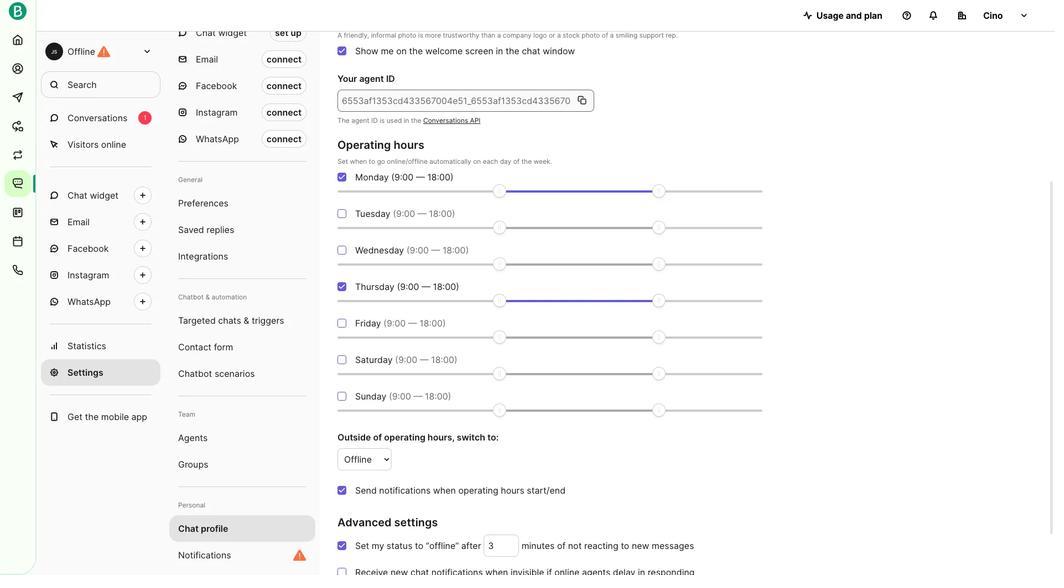 Task type: vqa. For each thing, say whether or not it's contained in the screenshot.
The agent ID is used in the Conversations API
yes



Task type: describe. For each thing, give the bounding box(es) containing it.
offline
[[68, 46, 95, 57]]

day
[[500, 157, 512, 165]]

chatbot scenarios
[[178, 368, 255, 379]]

show me on the welcome screen in the chat window
[[355, 45, 575, 56]]

0 vertical spatial in
[[496, 45, 503, 56]]

friday
[[355, 318, 381, 329]]

usage and plan
[[817, 10, 883, 21]]

connect for facebook
[[267, 80, 302, 91]]

window
[[543, 45, 575, 56]]

outside
[[338, 432, 371, 443]]

2 vertical spatial chat
[[178, 523, 199, 534]]

18:00 for friday ( 9:00 — 18:00 )
[[420, 318, 443, 329]]

the right used
[[411, 116, 422, 124]]

on inside 'operating hours set when to go online/offline automatically on each day of the week.'
[[473, 157, 481, 165]]

integrations link
[[169, 243, 315, 270]]

js
[[51, 48, 57, 55]]

chatbot scenarios link
[[169, 360, 315, 387]]

team
[[178, 410, 195, 418]]

"offline"
[[426, 540, 459, 551]]

your agent id
[[338, 73, 395, 84]]

facebook link
[[41, 235, 161, 262]]

used
[[387, 116, 402, 124]]

when inside 'operating hours set when to go online/offline automatically on each day of the week.'
[[350, 157, 367, 165]]

0 vertical spatial whatsapp
[[196, 133, 239, 144]]

9:00 for thursday
[[400, 281, 419, 292]]

chat profile link
[[169, 515, 315, 542]]

targeted
[[178, 315, 216, 326]]

the right the get
[[85, 411, 99, 422]]

targeted chats & triggers link
[[169, 307, 315, 334]]

send
[[355, 485, 377, 496]]

integrations
[[178, 251, 228, 262]]

0 horizontal spatial facebook
[[68, 243, 109, 254]]

each
[[483, 157, 498, 165]]

chats
[[218, 315, 241, 326]]

of inside 'operating hours set when to go online/offline automatically on each day of the week.'
[[513, 157, 520, 165]]

up
[[291, 27, 302, 38]]

of left smiling
[[602, 31, 608, 39]]

agents link
[[169, 425, 315, 451]]

chatbot for chatbot & automation
[[178, 293, 204, 301]]

send notifications when operating hours start/end
[[355, 485, 566, 496]]

3 a from the left
[[610, 31, 614, 39]]

9:00 for monday
[[395, 171, 414, 183]]

operating
[[338, 138, 391, 152]]

agent for the
[[352, 116, 370, 124]]

than
[[481, 31, 496, 39]]

9:00 for wednesday
[[410, 245, 429, 256]]

9:00 for sunday
[[392, 391, 411, 402]]

1 vertical spatial set
[[355, 540, 369, 551]]

1 vertical spatial instagram
[[68, 270, 109, 281]]

) for sunday ( 9:00 — 18:00 )
[[448, 391, 451, 402]]

go
[[377, 157, 385, 165]]

app
[[131, 411, 147, 422]]

tuesday
[[355, 208, 391, 219]]

0 horizontal spatial chat widget
[[68, 190, 118, 201]]

visitors
[[68, 139, 99, 150]]

start/end
[[527, 485, 566, 496]]

rep.
[[666, 31, 678, 39]]

1 horizontal spatial conversations
[[423, 116, 468, 124]]

of left not
[[557, 540, 566, 551]]

1 a from the left
[[497, 31, 501, 39]]

notifications
[[379, 485, 431, 496]]

cino
[[984, 10, 1003, 21]]

monday ( 9:00 — 18:00 )
[[355, 171, 454, 183]]

id for the agent id is used in the conversations api
[[371, 116, 378, 124]]

( for friday
[[384, 318, 387, 329]]

switch
[[457, 432, 485, 443]]

1 horizontal spatial to
[[415, 540, 424, 551]]

( for thursday
[[397, 281, 400, 292]]

tuesday ( 9:00 — 18:00 )
[[355, 208, 455, 219]]

friday ( 9:00 — 18:00 )
[[355, 318, 446, 329]]

minutes
[[522, 540, 555, 551]]

monday
[[355, 171, 389, 183]]

( for monday
[[391, 171, 395, 183]]

usage and plan button
[[795, 4, 892, 27]]

— for saturday
[[420, 354, 429, 365]]

chat widget link
[[41, 182, 161, 209]]

0 horizontal spatial conversations
[[68, 112, 128, 123]]

a friendly, informal photo is more trustworthy than a company logo or a stock photo of a smiling support rep.
[[338, 31, 678, 39]]

1 vertical spatial hours
[[501, 485, 525, 496]]

connect for instagram
[[267, 107, 302, 118]]

saturday ( 9:00 — 18:00 )
[[355, 354, 458, 365]]

screen
[[465, 45, 494, 56]]

your
[[338, 73, 357, 84]]

thursday
[[355, 281, 395, 292]]

the agent id is used in the conversations api
[[338, 116, 481, 124]]

informal
[[371, 31, 396, 39]]

1 vertical spatial operating
[[458, 485, 499, 496]]

0 horizontal spatial is
[[380, 116, 385, 124]]

( for wednesday
[[407, 245, 410, 256]]

the
[[338, 116, 350, 124]]

18:00 for saturday ( 9:00 — 18:00 )
[[431, 354, 454, 365]]

— for tuesday
[[418, 208, 427, 219]]

welcome
[[426, 45, 463, 56]]

chat
[[522, 45, 540, 56]]

mobile
[[101, 411, 129, 422]]

1
[[143, 113, 147, 122]]

) for wednesday ( 9:00 — 18:00 )
[[466, 245, 469, 256]]

get the mobile app
[[68, 411, 147, 422]]

— for thursday
[[422, 281, 431, 292]]

visitors online link
[[41, 131, 161, 158]]

week.
[[534, 157, 552, 165]]

wednesday ( 9:00 — 18:00 )
[[355, 245, 469, 256]]

18:00 for monday ( 9:00 — 18:00 )
[[428, 171, 451, 183]]

id for your agent id
[[386, 73, 395, 84]]

notifications
[[178, 550, 231, 561]]

0 vertical spatial widget
[[218, 27, 247, 38]]

— for friday
[[408, 318, 417, 329]]

2 a from the left
[[557, 31, 561, 39]]

not
[[568, 540, 582, 551]]

contact
[[178, 342, 212, 353]]

( for sunday
[[389, 391, 392, 402]]

after
[[462, 540, 481, 551]]

chatbot for chatbot scenarios
[[178, 368, 212, 379]]

set up
[[275, 27, 302, 38]]

sunday ( 9:00 — 18:00 )
[[355, 391, 451, 402]]

contact form link
[[169, 334, 315, 360]]

1 vertical spatial chat
[[68, 190, 87, 201]]

settings
[[68, 367, 103, 378]]

instagram link
[[41, 262, 161, 288]]



Task type: locate. For each thing, give the bounding box(es) containing it.
0 horizontal spatial on
[[396, 45, 407, 56]]

hours inside 'operating hours set when to go online/offline automatically on each day of the week.'
[[394, 138, 425, 152]]

thursday ( 9:00 — 18:00 )
[[355, 281, 459, 292]]

instagram
[[196, 107, 238, 118], [68, 270, 109, 281]]

photo right informal on the top of the page
[[398, 31, 416, 39]]

— down thursday ( 9:00 — 18:00 )
[[408, 318, 417, 329]]

1 vertical spatial agent
[[352, 116, 370, 124]]

operating left hours,
[[384, 432, 426, 443]]

9:00 up thursday ( 9:00 — 18:00 )
[[410, 245, 429, 256]]

18:00 for thursday ( 9:00 — 18:00 )
[[433, 281, 456, 292]]

0 vertical spatial set
[[338, 157, 348, 165]]

1 vertical spatial email
[[68, 216, 90, 227]]

friendly,
[[344, 31, 369, 39]]

copy image
[[578, 96, 587, 105]]

chatbot up targeted
[[178, 293, 204, 301]]

logo
[[534, 31, 547, 39]]

1 vertical spatial in
[[404, 116, 409, 124]]

& inside 'link'
[[244, 315, 249, 326]]

9:00
[[395, 171, 414, 183], [396, 208, 415, 219], [410, 245, 429, 256], [400, 281, 419, 292], [387, 318, 406, 329], [398, 354, 417, 365], [392, 391, 411, 402]]

1 vertical spatial when
[[433, 485, 456, 496]]

2 horizontal spatial a
[[610, 31, 614, 39]]

agent
[[359, 73, 384, 84], [352, 116, 370, 124]]

the
[[409, 45, 423, 56], [506, 45, 520, 56], [411, 116, 422, 124], [522, 157, 532, 165], [85, 411, 99, 422]]

1 horizontal spatial on
[[473, 157, 481, 165]]

chat profile
[[178, 523, 228, 534]]

0 horizontal spatial in
[[404, 116, 409, 124]]

messages
[[652, 540, 694, 551]]

0 vertical spatial is
[[418, 31, 423, 39]]

1 vertical spatial on
[[473, 157, 481, 165]]

conversations up visitors online
[[68, 112, 128, 123]]

is left the more
[[418, 31, 423, 39]]

0 vertical spatial facebook
[[196, 80, 237, 91]]

connect for email
[[267, 54, 302, 65]]

show
[[355, 45, 379, 56]]

1 horizontal spatial id
[[386, 73, 395, 84]]

2 connect from the top
[[267, 80, 302, 91]]

0 vertical spatial email
[[196, 54, 218, 65]]

operating
[[384, 432, 426, 443], [458, 485, 499, 496]]

email inside email link
[[68, 216, 90, 227]]

1 horizontal spatial whatsapp
[[196, 133, 239, 144]]

the left week.
[[522, 157, 532, 165]]

18:00 for sunday ( 9:00 — 18:00 )
[[425, 391, 448, 402]]

18:00 for tuesday ( 9:00 — 18:00 )
[[429, 208, 452, 219]]

1 horizontal spatial instagram
[[196, 107, 238, 118]]

0 vertical spatial chat
[[196, 27, 216, 38]]

saved replies
[[178, 224, 234, 235]]

0 vertical spatial on
[[396, 45, 407, 56]]

9:00 down online/offline
[[395, 171, 414, 183]]

widget up email link
[[90, 190, 118, 201]]

scenarios
[[215, 368, 255, 379]]

( right saturday
[[395, 354, 398, 365]]

automatically
[[430, 157, 471, 165]]

1 vertical spatial facebook
[[68, 243, 109, 254]]

a left smiling
[[610, 31, 614, 39]]

) for monday ( 9:00 — 18:00 )
[[451, 171, 454, 183]]

1 vertical spatial whatsapp
[[68, 296, 111, 307]]

1 horizontal spatial a
[[557, 31, 561, 39]]

set inside 'operating hours set when to go online/offline automatically on each day of the week.'
[[338, 157, 348, 165]]

me
[[381, 45, 394, 56]]

2 chatbot from the top
[[178, 368, 212, 379]]

— down wednesday ( 9:00 — 18:00 ) at the left top
[[422, 281, 431, 292]]

a
[[338, 31, 342, 39]]

1 horizontal spatial photo
[[582, 31, 600, 39]]

statistics
[[68, 340, 106, 351]]

photo right stock
[[582, 31, 600, 39]]

set down operating
[[338, 157, 348, 165]]

id down me
[[386, 73, 395, 84]]

chatbot & automation
[[178, 293, 247, 301]]

1 horizontal spatial facebook
[[196, 80, 237, 91]]

9:00 for friday
[[387, 318, 406, 329]]

( for tuesday
[[393, 208, 396, 219]]

and
[[846, 10, 862, 21]]

conversations
[[68, 112, 128, 123], [423, 116, 468, 124]]

— for sunday
[[414, 391, 423, 402]]

hours
[[394, 138, 425, 152], [501, 485, 525, 496]]

9:00 right sunday on the left bottom of page
[[392, 391, 411, 402]]

1 horizontal spatial hours
[[501, 485, 525, 496]]

0 horizontal spatial &
[[206, 293, 210, 301]]

in right used
[[404, 116, 409, 124]]

to left new
[[621, 540, 630, 551]]

on left "each"
[[473, 157, 481, 165]]

conversations down your agent id 'text field'
[[423, 116, 468, 124]]

) for friday ( 9:00 — 18:00 )
[[443, 318, 446, 329]]

None number field
[[484, 535, 519, 557]]

usage
[[817, 10, 844, 21]]

settings link
[[41, 359, 161, 386]]

)
[[451, 171, 454, 183], [452, 208, 455, 219], [466, 245, 469, 256], [456, 281, 459, 292], [443, 318, 446, 329], [454, 354, 458, 365], [448, 391, 451, 402]]

1 vertical spatial chatbot
[[178, 368, 212, 379]]

to right status at the bottom
[[415, 540, 424, 551]]

the left welcome
[[409, 45, 423, 56]]

2 horizontal spatial to
[[621, 540, 630, 551]]

hours left start/end
[[501, 485, 525, 496]]

0 vertical spatial instagram
[[196, 107, 238, 118]]

trustworthy
[[443, 31, 480, 39]]

get the mobile app link
[[41, 403, 161, 430]]

form
[[214, 342, 233, 353]]

api
[[470, 116, 481, 124]]

1 vertical spatial id
[[371, 116, 378, 124]]

outside of operating hours, switch to:
[[338, 432, 499, 443]]

targeted chats & triggers
[[178, 315, 284, 326]]

1 horizontal spatial email
[[196, 54, 218, 65]]

4 connect from the top
[[267, 133, 302, 144]]

( right wednesday
[[407, 245, 410, 256]]

— for monday
[[416, 171, 425, 183]]

agent right 'the'
[[352, 116, 370, 124]]

0 vertical spatial hours
[[394, 138, 425, 152]]

9:00 right saturday
[[398, 354, 417, 365]]

smiling
[[616, 31, 638, 39]]

set
[[275, 27, 289, 38]]

in
[[496, 45, 503, 56], [404, 116, 409, 124]]

0 horizontal spatial photo
[[398, 31, 416, 39]]

1 vertical spatial is
[[380, 116, 385, 124]]

( right the friday
[[384, 318, 387, 329]]

9:00 for tuesday
[[396, 208, 415, 219]]

0 horizontal spatial widget
[[90, 190, 118, 201]]

18:00 for wednesday ( 9:00 — 18:00 )
[[443, 245, 466, 256]]

agent right the "your"
[[359, 73, 384, 84]]

( right thursday
[[397, 281, 400, 292]]

general
[[178, 175, 203, 184]]

in down a friendly, informal photo is more trustworthy than a company logo or a stock photo of a smiling support rep.
[[496, 45, 503, 56]]

whatsapp
[[196, 133, 239, 144], [68, 296, 111, 307]]

the inside 'operating hours set when to go online/offline automatically on each day of the week.'
[[522, 157, 532, 165]]

to for minutes
[[621, 540, 630, 551]]

widget inside chat widget link
[[90, 190, 118, 201]]

chat widget
[[196, 27, 247, 38], [68, 190, 118, 201]]

agent for your
[[359, 73, 384, 84]]

of
[[602, 31, 608, 39], [513, 157, 520, 165], [373, 432, 382, 443], [557, 540, 566, 551]]

whatsapp link
[[41, 288, 161, 315]]

widget left "set"
[[218, 27, 247, 38]]

saturday
[[355, 354, 393, 365]]

my
[[372, 540, 384, 551]]

when down operating
[[350, 157, 367, 165]]

id left used
[[371, 116, 378, 124]]

0 vertical spatial chatbot
[[178, 293, 204, 301]]

& left automation at the bottom left of page
[[206, 293, 210, 301]]

— up sunday ( 9:00 — 18:00 )
[[420, 354, 429, 365]]

0 horizontal spatial when
[[350, 157, 367, 165]]

) for tuesday ( 9:00 — 18:00 )
[[452, 208, 455, 219]]

1 vertical spatial widget
[[90, 190, 118, 201]]

( right sunday on the left bottom of page
[[389, 391, 392, 402]]

0 vertical spatial id
[[386, 73, 395, 84]]

( right tuesday
[[393, 208, 396, 219]]

saved
[[178, 224, 204, 235]]

agents
[[178, 432, 208, 443]]

— down saturday ( 9:00 — 18:00 )
[[414, 391, 423, 402]]

0 horizontal spatial instagram
[[68, 270, 109, 281]]

2 photo from the left
[[582, 31, 600, 39]]

connect for whatsapp
[[267, 133, 302, 144]]

more
[[425, 31, 441, 39]]

conversations api link
[[423, 116, 481, 124]]

1 horizontal spatial operating
[[458, 485, 499, 496]]

stock
[[563, 31, 580, 39]]

sunday
[[355, 391, 387, 402]]

to left go
[[369, 157, 375, 165]]

0 horizontal spatial id
[[371, 116, 378, 124]]

to:
[[488, 432, 499, 443]]

photo
[[398, 31, 416, 39], [582, 31, 600, 39]]

whatsapp down "instagram" link
[[68, 296, 111, 307]]

3 connect from the top
[[267, 107, 302, 118]]

0 horizontal spatial to
[[369, 157, 375, 165]]

whatsapp up general
[[196, 133, 239, 144]]

notifications link
[[169, 542, 315, 568]]

or
[[549, 31, 555, 39]]

on
[[396, 45, 407, 56], [473, 157, 481, 165]]

replies
[[207, 224, 234, 235]]

the down company
[[506, 45, 520, 56]]

of right "outside"
[[373, 432, 382, 443]]

statistics link
[[41, 333, 161, 359]]

— up wednesday ( 9:00 — 18:00 ) at the left top
[[418, 208, 427, 219]]

1 horizontal spatial widget
[[218, 27, 247, 38]]

hours up online/offline
[[394, 138, 425, 152]]

of right day
[[513, 157, 520, 165]]

on right me
[[396, 45, 407, 56]]

to for operating
[[369, 157, 375, 165]]

9:00 right tuesday
[[396, 208, 415, 219]]

Your agent ID text field
[[338, 90, 594, 112]]

1 horizontal spatial in
[[496, 45, 503, 56]]

automation
[[212, 293, 247, 301]]

0 horizontal spatial hours
[[394, 138, 425, 152]]

9:00 for saturday
[[398, 354, 417, 365]]

9:00 right thursday
[[400, 281, 419, 292]]

0 vertical spatial chat widget
[[196, 27, 247, 38]]

1 connect from the top
[[267, 54, 302, 65]]

( for saturday
[[395, 354, 398, 365]]

9:00 right the friday
[[387, 318, 406, 329]]

0 horizontal spatial whatsapp
[[68, 296, 111, 307]]

preferences
[[178, 198, 229, 209]]

1 horizontal spatial when
[[433, 485, 456, 496]]

0 horizontal spatial email
[[68, 216, 90, 227]]

0 vertical spatial agent
[[359, 73, 384, 84]]

0 vertical spatial &
[[206, 293, 210, 301]]

— up thursday ( 9:00 — 18:00 )
[[431, 245, 440, 256]]

0 vertical spatial when
[[350, 157, 367, 165]]

0 vertical spatial operating
[[384, 432, 426, 443]]

status
[[387, 540, 413, 551]]

hours,
[[428, 432, 455, 443]]

— for wednesday
[[431, 245, 440, 256]]

groups
[[178, 459, 208, 470]]

0 horizontal spatial set
[[338, 157, 348, 165]]

preferences link
[[169, 190, 315, 216]]

— down online/offline
[[416, 171, 425, 183]]

1 horizontal spatial chat widget
[[196, 27, 247, 38]]

1 vertical spatial chat widget
[[68, 190, 118, 201]]

1 vertical spatial &
[[244, 315, 249, 326]]

operating down switch
[[458, 485, 499, 496]]

0 horizontal spatial a
[[497, 31, 501, 39]]

to inside 'operating hours set when to go online/offline automatically on each day of the week.'
[[369, 157, 375, 165]]

connect
[[267, 54, 302, 65], [267, 80, 302, 91], [267, 107, 302, 118], [267, 133, 302, 144]]

1 chatbot from the top
[[178, 293, 204, 301]]

online/offline
[[387, 157, 428, 165]]

) for thursday ( 9:00 — 18:00 )
[[456, 281, 459, 292]]

1 photo from the left
[[398, 31, 416, 39]]

& right chats
[[244, 315, 249, 326]]

minutes of not reacting to new messages
[[522, 540, 694, 551]]

0 horizontal spatial operating
[[384, 432, 426, 443]]

( right monday
[[391, 171, 395, 183]]

personal
[[178, 501, 205, 509]]

) for saturday ( 9:00 — 18:00 )
[[454, 354, 458, 365]]

set left my
[[355, 540, 369, 551]]

1 horizontal spatial is
[[418, 31, 423, 39]]

email link
[[41, 209, 161, 235]]

settings
[[394, 516, 438, 529]]

chatbot down contact
[[178, 368, 212, 379]]

get
[[68, 411, 82, 422]]

1 horizontal spatial &
[[244, 315, 249, 326]]

advanced settings
[[338, 516, 438, 529]]

when right notifications
[[433, 485, 456, 496]]

a right than
[[497, 31, 501, 39]]

reacting
[[584, 540, 619, 551]]

is left used
[[380, 116, 385, 124]]

a right or
[[557, 31, 561, 39]]

email
[[196, 54, 218, 65], [68, 216, 90, 227]]

1 horizontal spatial set
[[355, 540, 369, 551]]



